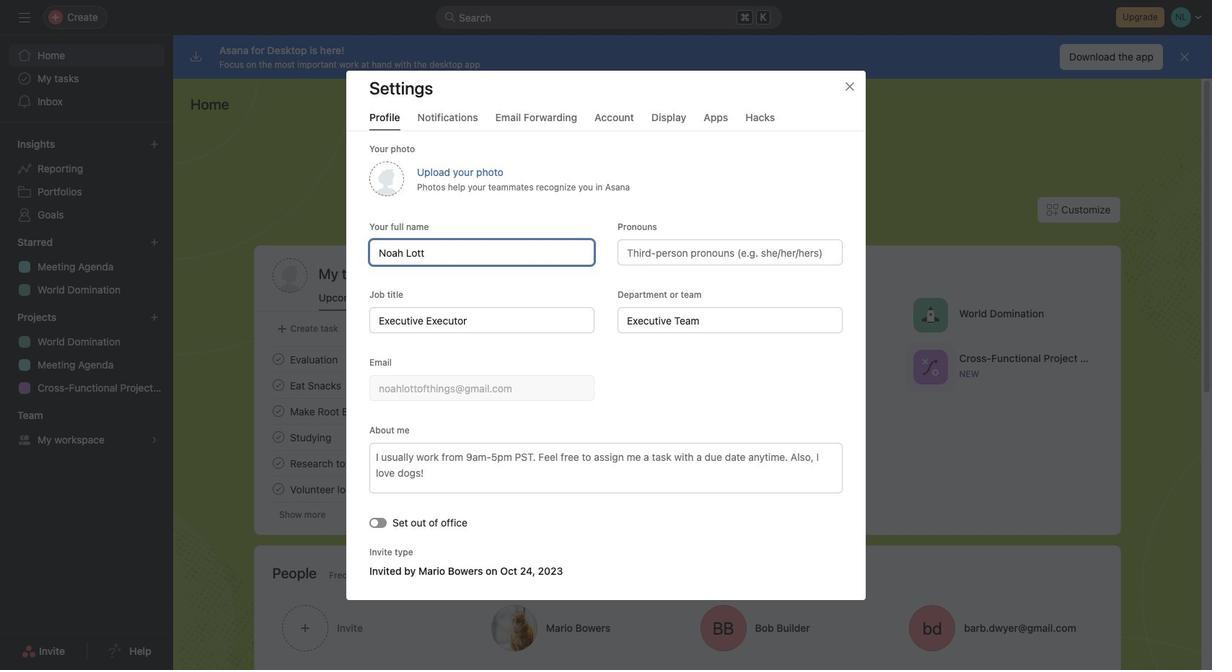 Task type: describe. For each thing, give the bounding box(es) containing it.
global element
[[0, 35, 173, 122]]

add profile photo image
[[272, 258, 307, 293]]

line_and_symbols image
[[921, 358, 939, 376]]

mark complete image for 3rd mark complete checkbox from the top
[[269, 429, 287, 446]]

upload new photo image
[[369, 161, 404, 196]]

starred element
[[0, 229, 173, 304]]

Third-person pronouns (e.g. she/her/hers) text field
[[618, 239, 843, 265]]

3 mark complete checkbox from the top
[[269, 429, 287, 446]]

2 mark complete checkbox from the top
[[269, 403, 287, 420]]

I usually work from 9am-5pm PST. Feel free to assign me a task with a due date anytime. Also, I love dogs! text field
[[369, 443, 843, 493]]

rocket image
[[921, 306, 939, 324]]

1 mark complete checkbox from the top
[[269, 351, 287, 368]]

2 mark complete checkbox from the top
[[269, 455, 287, 472]]

teams element
[[0, 403, 173, 455]]



Task type: vqa. For each thing, say whether or not it's contained in the screenshot.
switch
yes



Task type: locate. For each thing, give the bounding box(es) containing it.
3 mark complete image from the top
[[269, 403, 287, 420]]

2 mark complete image from the top
[[269, 481, 287, 498]]

0 vertical spatial mark complete image
[[269, 429, 287, 446]]

1 vertical spatial mark complete checkbox
[[269, 455, 287, 472]]

1 mark complete image from the top
[[269, 429, 287, 446]]

mark complete image
[[269, 351, 287, 368], [269, 377, 287, 394], [269, 403, 287, 420], [269, 455, 287, 472]]

4 mark complete checkbox from the top
[[269, 481, 287, 498]]

projects element
[[0, 304, 173, 403]]

4 mark complete image from the top
[[269, 455, 287, 472]]

insights element
[[0, 131, 173, 229]]

hide sidebar image
[[19, 12, 30, 23]]

0 vertical spatial mark complete checkbox
[[269, 377, 287, 394]]

1 mark complete checkbox from the top
[[269, 377, 287, 394]]

2 mark complete image from the top
[[269, 377, 287, 394]]

1 vertical spatial mark complete image
[[269, 481, 287, 498]]

close image
[[844, 80, 856, 92]]

mark complete image for 4th mark complete checkbox
[[269, 481, 287, 498]]

mark complete image
[[269, 429, 287, 446], [269, 481, 287, 498]]

1 mark complete image from the top
[[269, 351, 287, 368]]

dismiss image
[[1179, 51, 1190, 63]]

None text field
[[369, 239, 594, 265], [369, 307, 594, 333], [369, 239, 594, 265], [369, 307, 594, 333]]

Mark complete checkbox
[[269, 351, 287, 368], [269, 403, 287, 420], [269, 429, 287, 446], [269, 481, 287, 498]]

switch
[[369, 517, 387, 527]]

None text field
[[618, 307, 843, 333], [369, 375, 594, 401], [618, 307, 843, 333], [369, 375, 594, 401]]

Mark complete checkbox
[[269, 377, 287, 394], [269, 455, 287, 472]]

prominent image
[[444, 12, 456, 23]]



